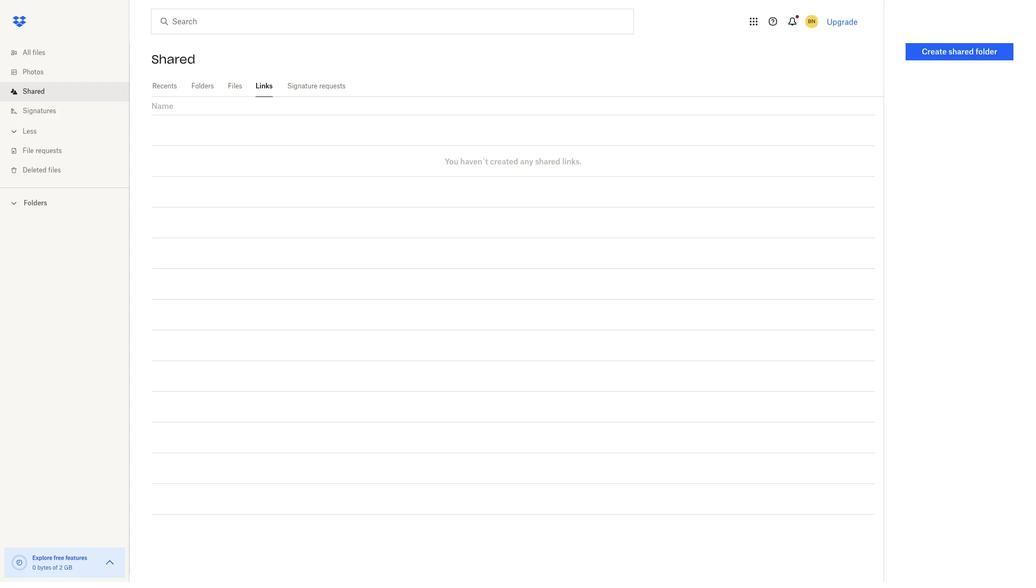 Task type: vqa. For each thing, say whether or not it's contained in the screenshot.
the rightmost text
no



Task type: describe. For each thing, give the bounding box(es) containing it.
free
[[54, 555, 64, 562]]

folder
[[976, 47, 998, 56]]

created
[[490, 157, 519, 166]]

file requests
[[23, 147, 62, 155]]

links link
[[256, 76, 273, 95]]

shared list item
[[0, 82, 129, 101]]

less
[[23, 127, 37, 135]]

deleted
[[23, 166, 47, 174]]

bn
[[809, 18, 816, 25]]

explore
[[32, 555, 52, 562]]

links
[[256, 82, 273, 90]]

upgrade link
[[827, 17, 858, 26]]

0 horizontal spatial shared
[[536, 157, 561, 166]]

files
[[228, 82, 242, 90]]

shared inside list item
[[23, 87, 45, 95]]

files for deleted files
[[48, 166, 61, 174]]

create
[[923, 47, 947, 56]]

requests for signature requests
[[320, 82, 346, 90]]

deleted files link
[[9, 161, 129, 180]]

signature requests
[[288, 82, 346, 90]]

features
[[66, 555, 87, 562]]

any
[[521, 157, 534, 166]]

haven`t
[[461, 157, 489, 166]]

files for all files
[[33, 49, 45, 57]]

upgrade
[[827, 17, 858, 26]]

file
[[23, 147, 34, 155]]

0 vertical spatial shared
[[152, 52, 196, 67]]

folders button
[[0, 195, 129, 211]]

bn button
[[804, 13, 821, 30]]

bytes
[[37, 565, 51, 571]]



Task type: locate. For each thing, give the bounding box(es) containing it.
less image
[[9, 126, 19, 137]]

folders left files at the left of the page
[[192, 82, 214, 90]]

all files link
[[9, 43, 129, 63]]

folders inside button
[[24, 199, 47, 207]]

requests inside signature requests "link"
[[320, 82, 346, 90]]

list
[[0, 37, 129, 188]]

tab list
[[152, 76, 884, 97]]

folders down the deleted
[[24, 199, 47, 207]]

0
[[32, 565, 36, 571]]

shared link
[[9, 82, 129, 101]]

folders
[[192, 82, 214, 90], [24, 199, 47, 207]]

requests inside file requests "link"
[[36, 147, 62, 155]]

shared down photos
[[23, 87, 45, 95]]

1 horizontal spatial requests
[[320, 82, 346, 90]]

1 horizontal spatial shared
[[949, 47, 975, 56]]

0 horizontal spatial requests
[[36, 147, 62, 155]]

you haven`t created any shared links.
[[445, 157, 582, 166]]

0 vertical spatial requests
[[320, 82, 346, 90]]

0 horizontal spatial files
[[33, 49, 45, 57]]

requests
[[320, 82, 346, 90], [36, 147, 62, 155]]

gb
[[64, 565, 72, 571]]

dropbox image
[[9, 11, 30, 32]]

photos
[[23, 68, 44, 76]]

shared up "recents" link
[[152, 52, 196, 67]]

tab list containing recents
[[152, 76, 884, 97]]

folders link
[[191, 76, 215, 95]]

1 vertical spatial shared
[[23, 87, 45, 95]]

0 horizontal spatial folders
[[24, 199, 47, 207]]

of
[[53, 565, 58, 571]]

shared right any
[[536, 157, 561, 166]]

files
[[33, 49, 45, 57], [48, 166, 61, 174]]

1 vertical spatial folders
[[24, 199, 47, 207]]

1 horizontal spatial shared
[[152, 52, 196, 67]]

explore free features 0 bytes of 2 gb
[[32, 555, 87, 571]]

0 horizontal spatial shared
[[23, 87, 45, 95]]

requests right "signature"
[[320, 82, 346, 90]]

quota usage element
[[11, 555, 28, 572]]

name
[[152, 101, 174, 111]]

signatures
[[23, 107, 56, 115]]

signature requests link
[[286, 76, 347, 95]]

create shared folder button
[[906, 43, 1014, 60]]

list containing all files
[[0, 37, 129, 188]]

shared left folder
[[949, 47, 975, 56]]

1 vertical spatial files
[[48, 166, 61, 174]]

create shared folder
[[923, 47, 998, 56]]

1 horizontal spatial folders
[[192, 82, 214, 90]]

shared inside create shared folder button
[[949, 47, 975, 56]]

1 horizontal spatial files
[[48, 166, 61, 174]]

files link
[[228, 76, 243, 95]]

all
[[23, 49, 31, 57]]

photos link
[[9, 63, 129, 82]]

links.
[[563, 157, 582, 166]]

deleted files
[[23, 166, 61, 174]]

signature
[[288, 82, 318, 90]]

requests right file
[[36, 147, 62, 155]]

recents
[[152, 82, 177, 90]]

recents link
[[152, 76, 178, 95]]

you
[[445, 157, 459, 166]]

signatures link
[[9, 101, 129, 121]]

file requests link
[[9, 141, 129, 161]]

shared
[[949, 47, 975, 56], [536, 157, 561, 166]]

1 vertical spatial shared
[[536, 157, 561, 166]]

all files
[[23, 49, 45, 57]]

files right the deleted
[[48, 166, 61, 174]]

files right all
[[33, 49, 45, 57]]

Search text field
[[172, 16, 612, 28]]

2
[[59, 565, 63, 571]]

0 vertical spatial files
[[33, 49, 45, 57]]

0 vertical spatial folders
[[192, 82, 214, 90]]

requests for file requests
[[36, 147, 62, 155]]

0 vertical spatial shared
[[949, 47, 975, 56]]

1 vertical spatial requests
[[36, 147, 62, 155]]

shared
[[152, 52, 196, 67], [23, 87, 45, 95]]



